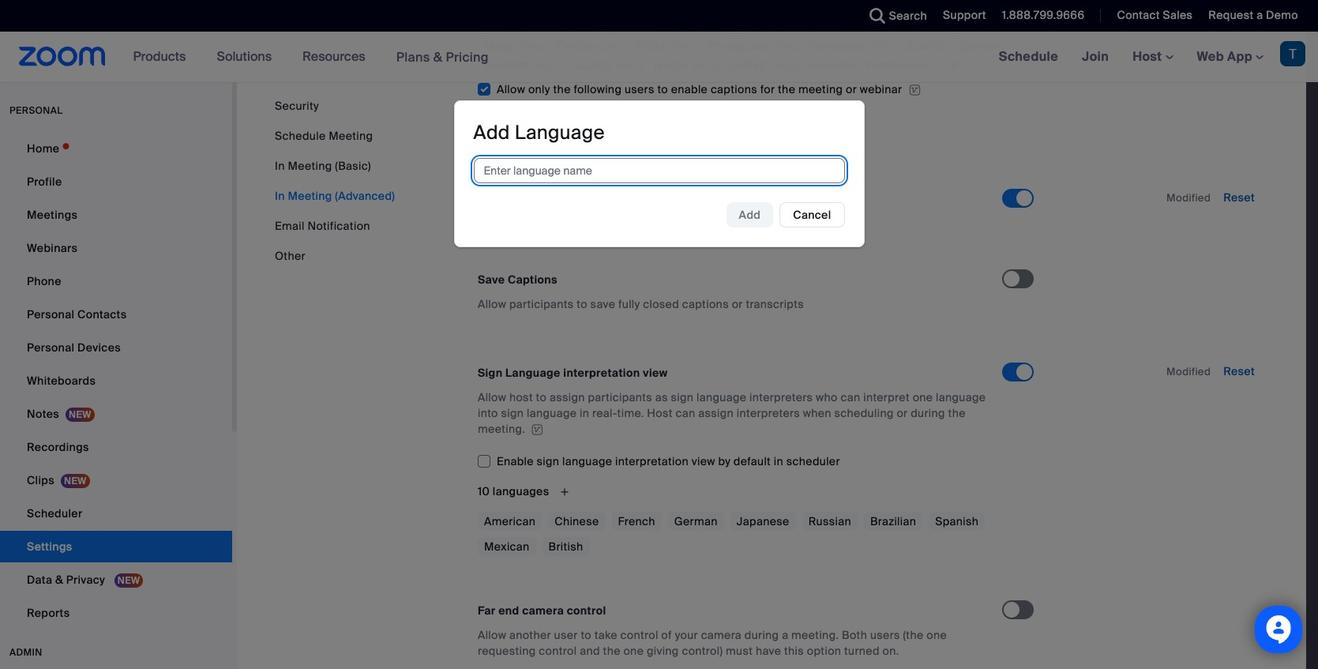Task type: locate. For each thing, give the bounding box(es) containing it.
& right "data"
[[55, 573, 63, 587]]

option
[[807, 644, 842, 658]]

to inside the allow another user to take control of your camera during a meeting. both users (the one requesting control and the one giving control) must have this option turned on.
[[581, 628, 592, 643]]

1 horizontal spatial schedule
[[999, 48, 1059, 65]]

1.888.799.9666 button up join
[[991, 0, 1089, 32]]

0 vertical spatial reset button
[[1224, 190, 1256, 205]]

0 vertical spatial japanese
[[837, 23, 890, 37]]

allow inside allow host to assign participants as sign language interpreters who can interpret one language into sign language in real-time. host can assign interpreters when scheduling or during the meeting.
[[478, 390, 507, 405]]

0 vertical spatial meeting
[[329, 129, 373, 143]]

interpreters up the when
[[750, 390, 813, 405]]

in
[[641, 216, 650, 231], [580, 406, 590, 420], [774, 455, 784, 469]]

beta down hindi
[[522, 39, 547, 53]]

during up have
[[745, 628, 779, 643]]

or inside allow host to assign participants as sign language interpreters who can interpret one language into sign language in real-time. host can assign interpreters when scheduling or during the meeting.
[[897, 406, 908, 420]]

hindi
[[530, 23, 559, 37]]

host left +
[[516, 131, 542, 145]]

cancel
[[794, 208, 832, 222]]

real-
[[593, 406, 618, 420]]

& inside data & privacy "link"
[[55, 573, 63, 587]]

sign right into
[[501, 406, 524, 420]]

0 vertical spatial meeting
[[799, 82, 843, 96]]

during inside the allow another user to take control of your camera during a meeting. both users (the one requesting control and the one giving control) must have this option turned on.
[[745, 628, 779, 643]]

Enter language name,Enter language name text field
[[484, 159, 821, 183]]

home link
[[0, 133, 232, 164]]

1 in from the top
[[275, 159, 285, 173]]

meeting.
[[478, 422, 526, 436], [792, 628, 839, 643]]

language right as
[[697, 390, 747, 405]]

in right transcript
[[641, 216, 650, 231]]

control down user
[[539, 644, 577, 658]]

allow up into
[[478, 390, 507, 405]]

allow up requesting
[[478, 628, 507, 643]]

1 vertical spatial reset
[[1224, 364, 1256, 378]]

1 vertical spatial a
[[782, 628, 789, 643]]

support link
[[932, 0, 991, 32], [944, 8, 987, 22]]

language down sign language interpretation view
[[527, 406, 577, 420]]

0 vertical spatial during
[[911, 406, 946, 420]]

add button
[[727, 202, 774, 228]]

0 horizontal spatial can
[[676, 406, 696, 420]]

& for pricing
[[434, 49, 443, 65]]

meeting down ukrainian
[[799, 82, 843, 96]]

enable sign language interpretation view by default in scheduler
[[497, 455, 841, 469]]

1 vertical spatial schedule
[[275, 129, 326, 143]]

0 horizontal spatial schedule
[[275, 129, 326, 143]]

one right (the
[[927, 628, 947, 643]]

1 vertical spatial in
[[580, 406, 590, 420]]

personal up whiteboards
[[27, 341, 75, 355]]

host down sign language interpretation view
[[510, 390, 533, 405]]

1 horizontal spatial or
[[846, 82, 857, 96]]

1 vertical spatial view
[[692, 455, 716, 469]]

and
[[580, 644, 600, 658]]

0 vertical spatial language
[[515, 120, 605, 145]]

beta down support
[[974, 23, 1000, 37]]

sign right as
[[671, 390, 694, 405]]

allow inside the allow another user to take control of your camera during a meeting. both users (the one requesting control and the one giving control) must have this option turned on.
[[478, 628, 507, 643]]

0 vertical spatial one
[[913, 390, 934, 405]]

2 in from the top
[[275, 189, 285, 203]]

0 vertical spatial spanish
[[958, 39, 1001, 53]]

0 vertical spatial host
[[516, 131, 542, 145]]

0 horizontal spatial sign
[[501, 406, 524, 420]]

meeting up (basic)
[[329, 129, 373, 143]]

reset
[[1224, 190, 1256, 205], [1224, 364, 1256, 378]]

2 personal from the top
[[27, 341, 75, 355]]

language up add languages icon
[[563, 455, 613, 469]]

application
[[903, 81, 922, 97]]

0 horizontal spatial meeting
[[688, 216, 733, 231]]

1 horizontal spatial japanese
[[837, 23, 890, 37]]

meetings
[[27, 208, 78, 222]]

1 vertical spatial meeting.
[[792, 628, 839, 643]]

reset button
[[1224, 190, 1256, 205], [1224, 364, 1256, 378]]

assign up by
[[699, 406, 734, 420]]

1 vertical spatial assign
[[699, 406, 734, 420]]

join link
[[1071, 32, 1121, 82]]

of inside the allow another user to take control of your camera during a meeting. both users (the one requesting control and the one giving control) must have this option turned on.
[[662, 628, 672, 643]]

personal
[[27, 307, 75, 322], [27, 341, 75, 355]]

in
[[275, 159, 285, 173], [275, 189, 285, 203]]

add for add language
[[474, 120, 510, 145]]

camera up must
[[701, 628, 742, 643]]

japanese down default
[[737, 515, 790, 529]]

1 vertical spatial add
[[739, 208, 761, 222]]

interpreters
[[750, 390, 813, 405], [737, 406, 801, 420]]

1 horizontal spatial participants
[[588, 390, 653, 405]]

the
[[554, 82, 571, 96], [778, 82, 796, 96], [653, 216, 671, 231], [949, 406, 966, 420], [603, 644, 621, 658]]

1 personal from the top
[[27, 307, 75, 322]]

1 horizontal spatial camera
[[701, 628, 742, 643]]

in meeting (advanced) link
[[275, 189, 395, 203]]

0 vertical spatial participants
[[510, 297, 574, 311]]

users up on.
[[871, 628, 901, 643]]

2 vertical spatial sign
[[537, 455, 560, 469]]

both
[[842, 628, 868, 643]]

of
[[553, 216, 564, 231], [662, 628, 672, 643]]

add left +
[[474, 120, 510, 145]]

scheduling
[[835, 406, 894, 420]]

meeting
[[329, 129, 373, 143], [288, 159, 332, 173], [288, 189, 332, 203]]

a left demo
[[1257, 8, 1264, 22]]

1 horizontal spatial host
[[647, 406, 673, 420]]

0 vertical spatial host
[[576, 131, 599, 145]]

meeting for (advanced)
[[288, 189, 332, 203]]

beta up korean
[[951, 7, 976, 21]]

on.
[[883, 644, 900, 658]]

0 vertical spatial schedule
[[999, 48, 1059, 65]]

or down interpret
[[897, 406, 908, 420]]

to up "and"
[[581, 628, 592, 643]]

0 vertical spatial sign
[[671, 390, 694, 405]]

0 vertical spatial modified
[[1167, 191, 1212, 205]]

1 horizontal spatial in
[[641, 216, 650, 231]]

0 horizontal spatial meeting.
[[478, 422, 526, 436]]

2 reset from the top
[[1224, 364, 1256, 378]]

allow only the following users to enable captions for the meeting or webinar
[[497, 82, 903, 96]]

to
[[658, 82, 669, 96], [577, 297, 588, 311], [536, 390, 547, 405], [581, 628, 592, 643]]

language for sign
[[506, 366, 561, 380]]

participants up time.
[[588, 390, 653, 405]]

hungarian
[[599, 23, 655, 37]]

french right chinese
[[618, 515, 656, 529]]

one right interpret
[[913, 390, 934, 405]]

mexican
[[484, 540, 530, 554]]

allow left viewing
[[478, 216, 507, 231]]

& right plans
[[434, 49, 443, 65]]

far
[[478, 604, 496, 618]]

2 modified from the top
[[1167, 365, 1212, 378]]

or left the transcripts
[[732, 297, 743, 311]]

0 vertical spatial in
[[275, 159, 285, 173]]

view up as
[[643, 366, 668, 380]]

scheduler link
[[0, 498, 232, 529]]

1 horizontal spatial view
[[692, 455, 716, 469]]

language inside dialog
[[515, 120, 605, 145]]

0 horizontal spatial &
[[55, 573, 63, 587]]

contact
[[1118, 8, 1161, 22]]

1 horizontal spatial of
[[662, 628, 672, 643]]

reset for allow host to assign participants as sign language interpreters who can interpret one language into sign language in real-time. host can assign interpreters when scheduling or during the meeting.
[[1224, 364, 1256, 378]]

camera inside the allow another user to take control of your camera during a meeting. both users (the one requesting control and the one giving control) must have this option turned on.
[[701, 628, 742, 643]]

notes
[[27, 407, 59, 421]]

can
[[841, 390, 861, 405], [676, 406, 696, 420]]

meeting. down into
[[478, 422, 526, 436]]

time.
[[618, 406, 644, 420]]

+
[[545, 131, 552, 145]]

add language dialog
[[454, 100, 865, 247]]

russian down korean
[[906, 39, 949, 53]]

schedule for schedule meeting
[[275, 129, 326, 143]]

0 vertical spatial users
[[625, 82, 655, 96]]

participants down captions
[[510, 297, 574, 311]]

& inside product information navigation
[[434, 49, 443, 65]]

0 vertical spatial reset
[[1224, 190, 1256, 205]]

1 vertical spatial &
[[55, 573, 63, 587]]

control up "giving" on the bottom of page
[[621, 628, 659, 643]]

1 vertical spatial of
[[662, 628, 672, 643]]

or left webinar
[[846, 82, 857, 96]]

japanese up romanian
[[837, 23, 890, 37]]

assign down sign language interpretation view
[[550, 390, 585, 405]]

support link up korean
[[944, 8, 987, 22]]

interpret
[[864, 390, 910, 405]]

meetings link
[[0, 199, 232, 231]]

0 vertical spatial russian
[[906, 39, 949, 53]]

0 vertical spatial camera
[[522, 604, 564, 618]]

german down enable sign language interpretation view by default in scheduler
[[675, 515, 718, 529]]

1 reset button from the top
[[1224, 190, 1256, 205]]

scheduler
[[787, 455, 841, 469]]

host
[[576, 131, 599, 145], [510, 390, 533, 405]]

0 vertical spatial &
[[434, 49, 443, 65]]

1 vertical spatial users
[[871, 628, 901, 643]]

control)
[[682, 644, 723, 658]]

can up enable sign language interpretation view by default in scheduler
[[676, 406, 696, 420]]

in up email
[[275, 189, 285, 203]]

german
[[478, 23, 521, 37], [675, 515, 718, 529]]

interpretation down time.
[[616, 455, 689, 469]]

0 vertical spatial can
[[841, 390, 861, 405]]

in down schedule meeting "link" at the top
[[275, 159, 285, 173]]

1 horizontal spatial add
[[739, 208, 761, 222]]

add inside button
[[739, 208, 761, 222]]

meeting up email notification
[[288, 189, 332, 203]]

a inside the allow another user to take control of your camera during a meeting. both users (the one requesting control and the one giving control) must have this option turned on.
[[782, 628, 789, 643]]

add left the panel
[[739, 208, 761, 222]]

10 languages
[[478, 484, 552, 499]]

far end camera control
[[478, 604, 606, 618]]

1 reset from the top
[[1224, 190, 1256, 205]]

or
[[846, 82, 857, 96], [732, 297, 743, 311], [897, 406, 908, 420]]

users
[[625, 82, 655, 96], [871, 628, 901, 643]]

meeting. inside allow host to assign participants as sign language interpreters who can interpret one language into sign language in real-time. host can assign interpreters when scheduling or during the meeting.
[[478, 422, 526, 436]]

banner
[[0, 32, 1319, 83]]

personal for personal contacts
[[27, 307, 75, 322]]

1 vertical spatial during
[[745, 628, 779, 643]]

control up the take
[[567, 604, 606, 618]]

1 modified from the top
[[1167, 191, 1212, 205]]

users down telugu
[[625, 82, 655, 96]]

allow down the save
[[478, 297, 507, 311]]

swedish
[[484, 57, 529, 72]]

schedule inside meetings navigation
[[999, 48, 1059, 65]]

1 vertical spatial language
[[506, 366, 561, 380]]

during right scheduling
[[911, 406, 946, 420]]

1 vertical spatial french
[[618, 515, 656, 529]]

1 horizontal spatial russian
[[906, 39, 949, 53]]

host down as
[[647, 406, 673, 420]]

french left the (france)
[[862, 7, 899, 21]]

spanish up add caption languages icon at the top of the page
[[958, 39, 1001, 53]]

enable
[[671, 82, 708, 96]]

allow host to assign participants as sign language interpreters who can interpret one language into sign language in real-time. host can assign interpreters when scheduling or during the meeting.
[[478, 390, 986, 436]]

0 vertical spatial captions
[[711, 82, 758, 96]]

0 horizontal spatial french
[[618, 515, 656, 529]]

1 horizontal spatial &
[[434, 49, 443, 65]]

1 horizontal spatial meeting.
[[792, 628, 839, 643]]

can up scheduling
[[841, 390, 861, 405]]

russian down "scheduler"
[[809, 515, 852, 529]]

whiteboards
[[27, 374, 96, 388]]

1 vertical spatial control
[[621, 628, 659, 643]]

french inside french (france) beta german hindi beta hungarian beta indonesian beta italian japanese beta korean beta malay beta persian beta polish beta portuguese beta romanian beta russian spanish swedish beta tagalog beta telugu beta turkish beta ukrainian vietnamese
[[862, 7, 899, 21]]

2 reset button from the top
[[1224, 364, 1256, 378]]

must
[[726, 644, 753, 658]]

support link up add caption languages icon at the top of the page
[[932, 0, 991, 32]]

plans
[[396, 49, 430, 65]]

1 horizontal spatial users
[[871, 628, 901, 643]]

control
[[567, 604, 606, 618], [621, 628, 659, 643], [539, 644, 577, 658]]

whiteboards link
[[0, 365, 232, 397]]

1 vertical spatial participants
[[588, 390, 653, 405]]

by
[[719, 455, 731, 469]]

meeting. up option
[[792, 628, 839, 643]]

host
[[516, 131, 542, 145], [647, 406, 673, 420]]

brazilian
[[871, 515, 917, 529]]

0 vertical spatial of
[[553, 216, 564, 231]]

menu bar
[[275, 98, 395, 264]]

1 horizontal spatial host
[[576, 131, 599, 145]]

reports link
[[0, 597, 232, 629]]

product information navigation
[[121, 32, 501, 83]]

sign right enable
[[537, 455, 560, 469]]

1 vertical spatial meeting
[[288, 159, 332, 173]]

0 horizontal spatial or
[[732, 297, 743, 311]]

to down sign language interpretation view
[[536, 390, 547, 405]]

to inside allow host to assign participants as sign language interpreters who can interpret one language into sign language in real-time. host can assign interpreters when scheduling or during the meeting.
[[536, 390, 547, 405]]

menu bar containing security
[[275, 98, 395, 264]]

portuguese
[[709, 39, 771, 53]]

2 horizontal spatial in
[[774, 455, 784, 469]]

personal for personal devices
[[27, 341, 75, 355]]

to down telugu
[[658, 82, 669, 96]]

1 vertical spatial german
[[675, 515, 718, 529]]

personal contacts link
[[0, 299, 232, 330]]

schedule down 1.888.799.9666
[[999, 48, 1059, 65]]

1 horizontal spatial a
[[1257, 8, 1264, 22]]

0 horizontal spatial german
[[478, 23, 521, 37]]

1 horizontal spatial french
[[862, 7, 899, 21]]

in for in meeting (basic)
[[275, 159, 285, 173]]

language
[[697, 390, 747, 405], [936, 390, 986, 405], [527, 406, 577, 420], [563, 455, 613, 469]]

meeting down schedule meeting
[[288, 159, 332, 173]]

in left "real-" on the left of page
[[580, 406, 590, 420]]

spanish right brazilian at the bottom right of page
[[936, 515, 979, 529]]

captions down turkish
[[711, 82, 758, 96]]

1 horizontal spatial assign
[[699, 406, 734, 420]]

schedule meeting link
[[275, 129, 373, 143]]

1 vertical spatial reset button
[[1224, 364, 1256, 378]]

camera up another
[[522, 604, 564, 618]]

0 horizontal spatial users
[[625, 82, 655, 96]]

take
[[595, 628, 618, 643]]

allow viewing of full transcript in the in-meeting side panel
[[478, 216, 791, 231]]

allow for allow only the following users to enable captions for the meeting or webinar
[[497, 82, 526, 96]]

host right +
[[576, 131, 599, 145]]

beta
[[951, 7, 976, 21], [565, 23, 590, 37], [661, 23, 686, 37], [761, 23, 786, 37], [896, 23, 921, 37], [974, 23, 1000, 37], [522, 39, 547, 53], [602, 39, 627, 53], [675, 39, 700, 53], [777, 39, 802, 53], [872, 39, 897, 53], [535, 57, 561, 72], [618, 57, 643, 72], [694, 57, 719, 72], [773, 57, 798, 72]]

0 vertical spatial assign
[[550, 390, 585, 405]]

(basic)
[[335, 159, 371, 173]]

1.888.799.9666 button
[[991, 0, 1089, 32], [1003, 8, 1085, 22]]

giving
[[647, 644, 679, 658]]

of up "giving" on the bottom of page
[[662, 628, 672, 643]]

2 horizontal spatial or
[[897, 406, 908, 420]]

german up malay at the top of page
[[478, 23, 521, 37]]

0 horizontal spatial camera
[[522, 604, 564, 618]]

beta up for
[[773, 57, 798, 72]]

host inside host + co-host option group
[[576, 131, 599, 145]]

view left by
[[692, 455, 716, 469]]

1 vertical spatial or
[[732, 297, 743, 311]]

host inside allow host to assign participants as sign language interpreters who can interpret one language into sign language in real-time. host can assign interpreters when scheduling or during the meeting.
[[510, 390, 533, 405]]

1 vertical spatial personal
[[27, 341, 75, 355]]

0 vertical spatial personal
[[27, 307, 75, 322]]

personal down phone
[[27, 307, 75, 322]]

0 horizontal spatial during
[[745, 628, 779, 643]]

a up 'this'
[[782, 628, 789, 643]]

in right default
[[774, 455, 784, 469]]

add languages image
[[552, 485, 578, 500]]

pricing
[[446, 49, 489, 65]]

notes link
[[0, 398, 232, 430]]

0 horizontal spatial in
[[580, 406, 590, 420]]

recordings
[[27, 440, 89, 454]]

interpreters left the when
[[737, 406, 801, 420]]

participants
[[510, 297, 574, 311], [588, 390, 653, 405]]

beta up the 'only'
[[535, 57, 561, 72]]

1 horizontal spatial sign
[[537, 455, 560, 469]]

one left "giving" on the bottom of page
[[624, 644, 644, 658]]

0 horizontal spatial a
[[782, 628, 789, 643]]

one
[[913, 390, 934, 405], [927, 628, 947, 643], [624, 644, 644, 658]]

1 vertical spatial in
[[275, 189, 285, 203]]

1 horizontal spatial meeting
[[799, 82, 843, 96]]

(the
[[904, 628, 924, 643]]

vietnamese
[[866, 57, 930, 72]]

schedule down security link
[[275, 129, 326, 143]]

webinars
[[27, 241, 78, 255]]

modified for allow host to assign participants as sign language interpreters who can interpret one language into sign language in real-time. host can assign interpreters when scheduling or during the meeting.
[[1167, 365, 1212, 378]]

allow down swedish
[[497, 82, 526, 96]]

meeting left side
[[688, 216, 733, 231]]

of left the full
[[553, 216, 564, 231]]

0 vertical spatial a
[[1257, 8, 1264, 22]]

1.888.799.9666 button up schedule link
[[1003, 8, 1085, 22]]

1 vertical spatial can
[[676, 406, 696, 420]]



Task type: vqa. For each thing, say whether or not it's contained in the screenshot.
Contact Sales
yes



Task type: describe. For each thing, give the bounding box(es) containing it.
reset button for allow viewing of full transcript in the in-meeting side panel
[[1224, 190, 1256, 205]]

phone
[[27, 274, 61, 288]]

telugu
[[652, 57, 688, 72]]

side
[[736, 216, 758, 231]]

in meeting (basic) link
[[275, 159, 371, 173]]

contact sales link up meetings navigation
[[1118, 8, 1193, 22]]

2 vertical spatial one
[[624, 644, 644, 658]]

the inside allow host to assign participants as sign language interpreters who can interpret one language into sign language in real-time. host can assign interpreters when scheduling or during the meeting.
[[949, 406, 966, 420]]

home
[[27, 141, 59, 156]]

add caption languages image
[[943, 58, 968, 73]]

turkish
[[728, 57, 766, 72]]

allow for allow another user to take control of your camera during a meeting. both users (the one requesting control and the one giving control) must have this option turned on.
[[478, 628, 507, 643]]

modified for allow viewing of full transcript in the in-meeting side panel
[[1167, 191, 1212, 205]]

another
[[510, 628, 551, 643]]

allow for allow viewing of full transcript in the in-meeting side panel
[[478, 216, 507, 231]]

when
[[803, 406, 832, 420]]

clips
[[27, 473, 54, 488]]

2 vertical spatial in
[[774, 455, 784, 469]]

schedule for schedule
[[999, 48, 1059, 65]]

1 vertical spatial one
[[927, 628, 947, 643]]

meeting for (basic)
[[288, 159, 332, 173]]

french for french (france) beta german hindi beta hungarian beta indonesian beta italian japanese beta korean beta malay beta persian beta polish beta portuguese beta romanian beta russian spanish swedish beta tagalog beta telugu beta turkish beta ukrainian vietnamese
[[862, 7, 899, 21]]

add language heading
[[474, 120, 605, 145]]

cancel button
[[780, 202, 845, 228]]

following
[[574, 82, 622, 96]]

in meeting (basic)
[[275, 159, 371, 173]]

other link
[[275, 249, 306, 263]]

in inside allow host to assign participants as sign language interpreters who can interpret one language into sign language in real-time. host can assign interpreters when scheduling or during the meeting.
[[580, 406, 590, 420]]

0 horizontal spatial assign
[[550, 390, 585, 405]]

during inside allow host to assign participants as sign language interpreters who can interpret one language into sign language in real-time. host can assign interpreters when scheduling or during the meeting.
[[911, 406, 946, 420]]

one inside allow host to assign participants as sign language interpreters who can interpret one language into sign language in real-time. host can assign interpreters when scheduling or during the meeting.
[[913, 390, 934, 405]]

language right interpret
[[936, 390, 986, 405]]

0 horizontal spatial japanese
[[737, 515, 790, 529]]

host + co-host option group
[[497, 100, 1003, 151]]

0 vertical spatial in
[[641, 216, 650, 231]]

ukrainian
[[807, 57, 857, 72]]

closed
[[643, 297, 680, 311]]

romanian
[[811, 39, 866, 53]]

& for privacy
[[55, 573, 63, 587]]

1 horizontal spatial can
[[841, 390, 861, 405]]

reset for allow viewing of full transcript in the in-meeting side panel
[[1224, 190, 1256, 205]]

spanish inside french (france) beta german hindi beta hungarian beta indonesian beta italian japanese beta korean beta malay beta persian beta polish beta portuguese beta romanian beta russian spanish swedish beta tagalog beta telugu beta turkish beta ukrainian vietnamese
[[958, 39, 1001, 53]]

banner containing schedule
[[0, 32, 1319, 83]]

1 vertical spatial captions
[[683, 297, 729, 311]]

sign
[[478, 366, 503, 380]]

chinese
[[555, 515, 599, 529]]

scheduler
[[27, 507, 83, 521]]

personal menu menu
[[0, 133, 232, 631]]

this
[[785, 644, 805, 658]]

in meeting (advanced)
[[275, 189, 395, 203]]

turned
[[845, 644, 880, 658]]

request a demo
[[1209, 8, 1299, 22]]

beta up the persian
[[565, 23, 590, 37]]

0 horizontal spatial participants
[[510, 297, 574, 311]]

profile
[[27, 175, 62, 189]]

0 vertical spatial interpretation
[[564, 366, 640, 380]]

the inside the allow another user to take control of your camera during a meeting. both users (the one requesting control and the one giving control) must have this option turned on.
[[603, 644, 621, 658]]

beta up portuguese
[[761, 23, 786, 37]]

viewing
[[510, 216, 550, 231]]

beta up allow only the following users to enable captions for the meeting or webinar
[[694, 57, 719, 72]]

security link
[[275, 99, 319, 113]]

in for in meeting (advanced)
[[275, 189, 285, 203]]

2 vertical spatial control
[[539, 644, 577, 658]]

as
[[656, 390, 668, 405]]

1 horizontal spatial german
[[675, 515, 718, 529]]

support
[[944, 8, 987, 22]]

add language
[[474, 120, 605, 145]]

recordings link
[[0, 431, 232, 463]]

email
[[275, 219, 305, 233]]

russian inside french (france) beta german hindi beta hungarian beta indonesian beta italian japanese beta korean beta malay beta persian beta polish beta portuguese beta romanian beta russian spanish swedish beta tagalog beta telugu beta turkish beta ukrainian vietnamese
[[906, 39, 949, 53]]

full
[[567, 216, 583, 231]]

add for add
[[739, 208, 761, 222]]

italian
[[795, 23, 828, 37]]

british
[[549, 540, 584, 554]]

beta down the (france)
[[896, 23, 921, 37]]

co-
[[555, 131, 576, 145]]

meeting. inside the allow another user to take control of your camera during a meeting. both users (the one requesting control and the one giving control) must have this option turned on.
[[792, 628, 839, 643]]

save captions
[[478, 273, 558, 287]]

contact sales link up join
[[1106, 0, 1197, 32]]

indonesian
[[695, 23, 755, 37]]

users inside the allow another user to take control of your camera during a meeting. both users (the one requesting control and the one giving control) must have this option turned on.
[[871, 628, 901, 643]]

beta up vietnamese
[[872, 39, 897, 53]]

beta down hungarian
[[602, 39, 627, 53]]

email notification link
[[275, 219, 370, 233]]

polish
[[636, 39, 669, 53]]

japanese inside french (france) beta german hindi beta hungarian beta indonesian beta italian japanese beta korean beta malay beta persian beta polish beta portuguese beta romanian beta russian spanish swedish beta tagalog beta telugu beta turkish beta ukrainian vietnamese
[[837, 23, 890, 37]]

contact sales
[[1118, 8, 1193, 22]]

1 vertical spatial sign
[[501, 406, 524, 420]]

allow for allow host to assign participants as sign language interpreters who can interpret one language into sign language in real-time. host can assign interpreters when scheduling or during the meeting.
[[478, 390, 507, 405]]

beta down polish
[[618, 57, 643, 72]]

beta up polish
[[661, 23, 686, 37]]

0 horizontal spatial of
[[553, 216, 564, 231]]

schedule meeting
[[275, 129, 373, 143]]

(france)
[[902, 7, 945, 21]]

allow for allow participants to save fully closed captions or transcripts
[[478, 297, 507, 311]]

reset button for allow host to assign participants as sign language interpreters who can interpret one language into sign language in real-time. host can assign interpreters when scheduling or during the meeting.
[[1224, 364, 1256, 378]]

0 vertical spatial control
[[567, 604, 606, 618]]

1 vertical spatial russian
[[809, 515, 852, 529]]

data & privacy
[[27, 573, 108, 587]]

german inside french (france) beta german hindi beta hungarian beta indonesian beta italian japanese beta korean beta malay beta persian beta polish beta portuguese beta romanian beta russian spanish swedish beta tagalog beta telugu beta turkish beta ukrainian vietnamese
[[478, 23, 521, 37]]

1 vertical spatial spanish
[[936, 515, 979, 529]]

beta down italian
[[777, 39, 802, 53]]

captions
[[508, 273, 558, 287]]

devices
[[77, 341, 121, 355]]

(advanced)
[[335, 189, 395, 203]]

profile link
[[0, 166, 232, 198]]

data & privacy link
[[0, 564, 232, 596]]

in-
[[674, 216, 688, 231]]

demo
[[1267, 8, 1299, 22]]

beta up telugu
[[675, 39, 700, 53]]

who
[[816, 390, 838, 405]]

participants inside allow host to assign participants as sign language interpreters who can interpret one language into sign language in real-time. host can assign interpreters when scheduling or during the meeting.
[[588, 390, 653, 405]]

host inside allow host to assign participants as sign language interpreters who can interpret one language into sign language in real-time. host can assign interpreters when scheduling or during the meeting.
[[647, 406, 673, 420]]

tagalog
[[570, 57, 612, 72]]

data
[[27, 573, 52, 587]]

1.888.799.9666
[[1003, 8, 1085, 22]]

french for french
[[618, 515, 656, 529]]

host inside option group
[[516, 131, 542, 145]]

request
[[1209, 8, 1254, 22]]

american
[[484, 515, 536, 529]]

malay
[[484, 39, 516, 53]]

0 horizontal spatial view
[[643, 366, 668, 380]]

save
[[478, 273, 505, 287]]

other
[[275, 249, 306, 263]]

your
[[675, 628, 698, 643]]

1 vertical spatial interpretation
[[616, 455, 689, 469]]

sales
[[1164, 8, 1193, 22]]

1 vertical spatial meeting
[[688, 216, 733, 231]]

language for add
[[515, 120, 605, 145]]

personal contacts
[[27, 307, 127, 322]]

languages
[[493, 484, 550, 499]]

transcript
[[586, 216, 638, 231]]

zoom logo image
[[19, 47, 106, 66]]

meetings navigation
[[987, 32, 1319, 83]]

2 horizontal spatial sign
[[671, 390, 694, 405]]

allow another user to take control of your camera during a meeting. both users (the one requesting control and the one giving control) must have this option turned on.
[[478, 628, 947, 658]]

0 vertical spatial interpreters
[[750, 390, 813, 405]]

persian
[[556, 39, 596, 53]]

personal
[[9, 104, 63, 117]]

0 vertical spatial or
[[846, 82, 857, 96]]

notification
[[308, 219, 370, 233]]

1 vertical spatial interpreters
[[737, 406, 801, 420]]

to left the save
[[577, 297, 588, 311]]

enable
[[497, 455, 534, 469]]



